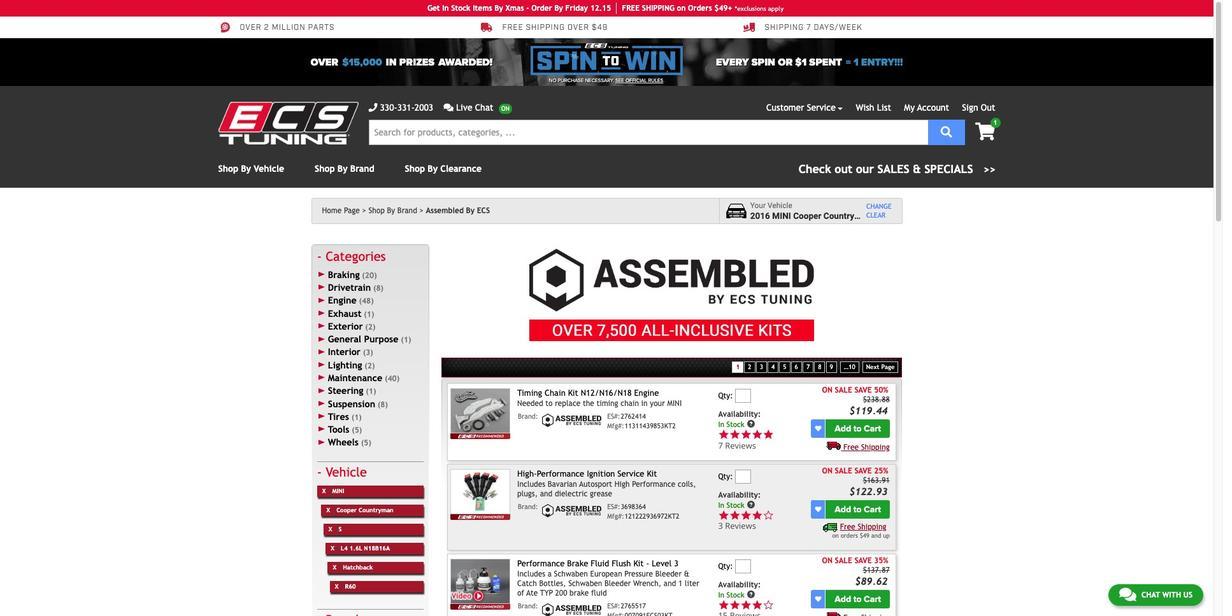 Task type: locate. For each thing, give the bounding box(es) containing it.
shipping inside free shipping on orders $49 and up
[[858, 523, 887, 532]]

x for x l4 1.6l n18b16a
[[331, 545, 334, 552]]

x
[[322, 488, 326, 495], [326, 507, 330, 514], [329, 526, 332, 533], [331, 545, 334, 552], [333, 564, 337, 571], [335, 583, 339, 590]]

over $15,000 in prizes
[[311, 56, 435, 68]]

50%
[[874, 386, 888, 395]]

1 add to cart button from the top
[[826, 420, 890, 438]]

save up $163.91
[[855, 467, 872, 476]]

availability: in stock up 7 reviews
[[718, 410, 761, 429]]

2762414
[[621, 413, 646, 420]]

1 vertical spatial over
[[311, 56, 338, 68]]

3 for 3
[[760, 364, 763, 371]]

on inside on sale save 25% $163.91 $122.93
[[822, 467, 833, 476]]

save inside "on sale save 35% $137.87 $89.62"
[[855, 557, 872, 566]]

to down $89.62
[[854, 594, 862, 605]]

to inside timing chain kit n12/n16/n18 engine needed to replace the timing chain in your mini
[[546, 399, 553, 408]]

(3)
[[363, 349, 373, 358]]

1 horizontal spatial and
[[664, 580, 676, 588]]

- right the xmas on the left top of the page
[[526, 4, 529, 13]]

1 vertical spatial (8)
[[378, 400, 388, 409]]

1 vertical spatial 2
[[748, 364, 751, 371]]

ecs tuning recommends this product. image
[[451, 434, 510, 440], [451, 515, 510, 521], [451, 605, 510, 611]]

2 assembled by ecs - corporate logo image from the top
[[541, 503, 604, 519]]

availability: in stock
[[718, 410, 761, 429], [718, 491, 761, 510], [718, 581, 761, 600]]

2 brand: from the top
[[518, 503, 538, 511]]

comments image left live
[[444, 103, 454, 112]]

s down x cooper countryman
[[339, 526, 342, 533]]

1 vertical spatial page
[[881, 364, 895, 371]]

availability: up question sign image
[[718, 581, 761, 590]]

1 horizontal spatial 1 link
[[965, 118, 1001, 142]]

0 horizontal spatial and
[[540, 490, 553, 499]]

high-performance ignition service kit includes bavarian autosport high performance coils, plugs, and dielectric grease
[[517, 470, 696, 499]]

over for over 2 million parts
[[240, 23, 262, 33]]

1 vertical spatial shop by brand link
[[369, 206, 424, 215]]

cart down $122.93
[[864, 504, 881, 515]]

bottles,
[[539, 580, 566, 588]]

star image
[[729, 429, 741, 441], [752, 429, 763, 441], [763, 429, 774, 441], [718, 510, 729, 521], [752, 510, 763, 521], [718, 600, 729, 611], [729, 600, 741, 611], [741, 600, 752, 611], [752, 600, 763, 611]]

0 vertical spatial on
[[677, 4, 686, 13]]

0 vertical spatial 7
[[807, 23, 811, 33]]

shipping up 25%
[[861, 443, 890, 452]]

vehicle down ecs tuning image
[[254, 164, 284, 174]]

question sign image
[[747, 420, 756, 429], [747, 501, 756, 510]]

sale for $89.62
[[835, 557, 852, 566]]

0 vertical spatial on
[[822, 386, 833, 395]]

shop by brand right home page link at the left of the page
[[369, 206, 417, 215]]

sale down …10 "link"
[[835, 386, 852, 395]]

save inside on sale save 25% $163.91 $122.93
[[855, 467, 872, 476]]

on left orders at right
[[832, 532, 839, 539]]

shop by brand for shop by vehicle
[[315, 164, 374, 174]]

$137.87
[[863, 567, 890, 575]]

0 vertical spatial assembled by ecs - corporate logo image
[[541, 413, 604, 429]]

x mini
[[322, 488, 344, 495]]

2 add to wish list image from the top
[[815, 597, 822, 603]]

add to wish list image
[[815, 426, 822, 432]]

0 vertical spatial includes
[[517, 480, 545, 489]]

add to cart button down $89.62
[[826, 590, 890, 609]]

reviews
[[725, 440, 756, 451], [725, 521, 756, 532]]

0 vertical spatial cart
[[864, 424, 881, 434]]

1 vertical spatial vehicle
[[768, 201, 792, 210]]

assembled by ecs - corporate logo image down brake
[[541, 602, 604, 617]]

2 vertical spatial on
[[822, 557, 833, 566]]

2 availability: from the top
[[718, 491, 761, 500]]

n12/n16/n18
[[581, 389, 632, 398]]

1 horizontal spatial engine
[[634, 389, 659, 398]]

0 vertical spatial hatchback
[[881, 211, 923, 221]]

s down change
[[874, 211, 879, 221]]

comments image inside chat with us link
[[1119, 587, 1136, 603]]

1 sale from the top
[[835, 386, 852, 395]]

mini up x cooper countryman
[[332, 488, 344, 495]]

service inside 'high-performance ignition service kit includes bavarian autosport high performance coils, plugs, and dielectric grease'
[[617, 470, 644, 479]]

and inside 'high-performance ignition service kit includes bavarian autosport high performance coils, plugs, and dielectric grease'
[[540, 490, 553, 499]]

0 vertical spatial mfg#:
[[607, 422, 624, 430]]

kit inside 'high-performance ignition service kit includes bavarian autosport high performance coils, plugs, and dielectric grease'
[[647, 470, 657, 479]]

live
[[456, 103, 472, 113]]

cooper up x s
[[337, 507, 357, 514]]

mfg#: inside es#: 3698364 mfg#: 121222936972kt2
[[607, 513, 624, 520]]

7 for 7 link
[[806, 364, 810, 371]]

chat left with
[[1142, 591, 1160, 600]]

1 vertical spatial s
[[339, 526, 342, 533]]

kit inside performance brake fluid flush kit - level 3 includes a schwaben european pressure bleeder & catch bottles, schwaben bleeder wrench, and 1 liter of ate typ 200 brake fluid
[[634, 560, 644, 569]]

0 horizontal spatial engine
[[328, 295, 357, 306]]

es#: 2765517
[[607, 602, 646, 610]]

cart for $89.62
[[864, 594, 881, 605]]

2 vertical spatial vehicle
[[326, 465, 367, 480]]

get
[[427, 4, 440, 13]]

1 assembled by ecs - corporate logo image from the top
[[541, 413, 604, 429]]

xmas
[[506, 4, 524, 13]]

es#: left 2765517
[[607, 602, 620, 610]]

qty: up 7 reviews
[[718, 392, 733, 401]]

3 cart from the top
[[864, 594, 881, 605]]

add to cart for $122.93
[[835, 504, 881, 515]]

assembled by ecs - corporate logo image down dielectric
[[541, 503, 604, 519]]

l4 down "sales & specials"
[[925, 211, 935, 221]]

$49 inside free shipping on orders $49 and up
[[860, 532, 869, 539]]

level
[[652, 560, 672, 569]]

1 brand: from the top
[[518, 413, 538, 420]]

1 vertical spatial cart
[[864, 504, 881, 515]]

comments image
[[444, 103, 454, 112], [1119, 587, 1136, 603]]

qty: down 7 reviews
[[718, 473, 733, 482]]

mfg#: down 2762414
[[607, 422, 624, 430]]

0 vertical spatial -
[[526, 4, 529, 13]]

comments image for chat
[[1119, 587, 1136, 603]]

1 qty: from the top
[[718, 392, 733, 401]]

chat
[[475, 103, 494, 113], [1142, 591, 1160, 600]]

change clear
[[866, 203, 892, 219]]

change
[[866, 203, 892, 210]]

availability:
[[718, 410, 761, 419], [718, 491, 761, 500], [718, 581, 761, 590]]

0 vertical spatial $49
[[592, 23, 608, 33]]

on inside on sale save 50% $238.88 $119.44
[[822, 386, 833, 395]]

in for $119.44
[[718, 420, 724, 429]]

search image
[[941, 126, 952, 137]]

on
[[822, 386, 833, 395], [822, 467, 833, 476], [822, 557, 833, 566]]

mini right your
[[667, 399, 682, 408]]

stock
[[451, 4, 471, 13], [727, 420, 745, 429], [727, 501, 745, 510], [727, 591, 745, 600]]

2 vertical spatial cart
[[864, 594, 881, 605]]

by up home page link at the left of the page
[[338, 164, 348, 174]]

1 vertical spatial qty:
[[718, 473, 733, 482]]

es#: inside es#: 3698364 mfg#: 121222936972kt2
[[607, 503, 620, 511]]

1 vertical spatial bleeder
[[605, 580, 631, 588]]

$49 down 12.15
[[592, 23, 608, 33]]

list
[[877, 103, 891, 113]]

on for $122.93
[[822, 467, 833, 476]]

x s
[[329, 526, 342, 533]]

page right "next"
[[881, 364, 895, 371]]

3 add from the top
[[835, 594, 851, 605]]

Search text field
[[369, 120, 928, 145]]

fluid
[[591, 589, 607, 598]]

es#: for 3 reviews
[[607, 503, 620, 511]]

engine inside timing chain kit n12/n16/n18 engine needed to replace the timing chain in your mini
[[634, 389, 659, 398]]

1 horizontal spatial vehicle
[[326, 465, 367, 480]]

1 save from the top
[[855, 386, 872, 395]]

comments image inside live chat link
[[444, 103, 454, 112]]

cooper
[[793, 211, 821, 221], [337, 507, 357, 514]]

stock up 7 reviews
[[727, 420, 745, 429]]

availability: in stock for 3
[[718, 491, 761, 510]]

0 horizontal spatial countryman
[[359, 507, 394, 514]]

2 add to cart from the top
[[835, 504, 881, 515]]

1 vertical spatial l4
[[341, 545, 348, 552]]

save for $89.62
[[855, 557, 872, 566]]

2 reviews from the top
[[725, 521, 756, 532]]

(1)
[[364, 310, 374, 319], [401, 336, 411, 345], [366, 388, 376, 396], [351, 413, 362, 422]]

1 vertical spatial es#:
[[607, 503, 620, 511]]

categories
[[326, 249, 386, 264]]

free for free shipping over $49
[[502, 23, 523, 33]]

7
[[807, 23, 811, 33], [806, 364, 810, 371], [718, 440, 723, 451]]

1 vertical spatial 7
[[806, 364, 810, 371]]

brand up home page link at the left of the page
[[350, 164, 374, 174]]

3 qty: from the top
[[718, 563, 733, 572]]

0 vertical spatial free
[[502, 23, 523, 33]]

4
[[771, 364, 775, 371]]

mfg#: down 3698364
[[607, 513, 624, 520]]

free shipping image
[[827, 441, 841, 450], [823, 523, 838, 532]]

0 vertical spatial free shipping image
[[827, 441, 841, 450]]

shipping down apply
[[765, 23, 804, 33]]

1 horizontal spatial $49
[[860, 532, 869, 539]]

in for $122.93
[[718, 501, 724, 510]]

sale inside on sale save 25% $163.91 $122.93
[[835, 467, 852, 476]]

official
[[626, 78, 647, 83]]

1.6l down specials
[[937, 211, 954, 221]]

0 horizontal spatial service
[[617, 470, 644, 479]]

my account link
[[904, 103, 949, 113]]

free shipping image up "on sale save 35% $137.87 $89.62"
[[823, 523, 838, 532]]

performance up a
[[517, 560, 565, 569]]

purpose
[[364, 334, 399, 345]]

None text field
[[735, 390, 751, 404]]

(1) down suspension
[[351, 413, 362, 422]]

$122.93
[[849, 486, 888, 498]]

1 vertical spatial empty star image
[[763, 600, 774, 611]]

bleeder
[[655, 570, 682, 579], [605, 580, 631, 588]]

2 vertical spatial es#:
[[607, 602, 620, 610]]

1 vertical spatial add to cart button
[[826, 501, 890, 519]]

availability: for 3
[[718, 491, 761, 500]]

1 cart from the top
[[864, 424, 881, 434]]

your vehicle 2016 mini cooper countryman s hatchback l4 1.6l
[[750, 201, 954, 221]]

x r60
[[335, 583, 356, 590]]

page right the home
[[344, 206, 360, 215]]

0 vertical spatial add to wish list image
[[815, 507, 822, 513]]

engine up exhaust
[[328, 295, 357, 306]]

2 vertical spatial performance
[[517, 560, 565, 569]]

qty: down 3 reviews
[[718, 563, 733, 572]]

hatchback down change
[[881, 211, 923, 221]]

to down chain
[[546, 399, 553, 408]]

0 horizontal spatial 2
[[264, 23, 269, 33]]

every spin or $1 spent = 1 entry!!!
[[716, 56, 903, 68]]

0 vertical spatial mini
[[772, 211, 791, 221]]

es#: 2762414 mfg#: 11311439853kt2
[[607, 413, 676, 430]]

0 vertical spatial service
[[807, 103, 836, 113]]

1 horizontal spatial in
[[641, 399, 648, 408]]

empty star image
[[763, 510, 774, 521], [763, 600, 774, 611]]

2 on from the top
[[822, 467, 833, 476]]

question sign image for 3 reviews
[[747, 501, 756, 510]]

free up orders at right
[[840, 523, 855, 532]]

schwaben down brake
[[554, 570, 588, 579]]

1 on from the top
[[822, 386, 833, 395]]

in up 3 reviews
[[718, 501, 724, 510]]

1 vertical spatial $49
[[860, 532, 869, 539]]

and left up at the bottom right of page
[[871, 532, 881, 539]]

add to cart for $89.62
[[835, 594, 881, 605]]

l4 up the x hatchback
[[341, 545, 348, 552]]

2 7 reviews link from the top
[[718, 440, 774, 451]]

2 horizontal spatial kit
[[647, 470, 657, 479]]

1 es#: from the top
[[607, 413, 620, 420]]

1 vertical spatial service
[[617, 470, 644, 479]]

ecs tuning 'spin to win' contest logo image
[[531, 43, 683, 75]]

& right "sales" at the right of the page
[[913, 162, 921, 176]]

1 horizontal spatial kit
[[634, 560, 644, 569]]

shipping up up at the bottom right of page
[[858, 523, 887, 532]]

2 horizontal spatial mini
[[772, 211, 791, 221]]

1 vertical spatial 3
[[718, 521, 723, 532]]

to up free shipping
[[854, 424, 862, 434]]

availability: for 7
[[718, 410, 761, 419]]

2 cart from the top
[[864, 504, 881, 515]]

1 horizontal spatial s
[[874, 211, 879, 221]]

1 vertical spatial reviews
[[725, 521, 756, 532]]

chat right live
[[475, 103, 494, 113]]

1 availability: in stock from the top
[[718, 410, 761, 429]]

add for $119.44
[[835, 424, 851, 434]]

1 horizontal spatial comments image
[[1119, 587, 1136, 603]]

1 horizontal spatial mini
[[667, 399, 682, 408]]

es#2762414 - 11311439853kt2 - timing chain kit n12/n16/n18 engine - needed to replace the timing chain in your mini - assembled by ecs - mini image
[[451, 389, 510, 434]]

save for $122.93
[[855, 467, 872, 476]]

to down $122.93
[[854, 504, 862, 515]]

mini right 2016
[[772, 211, 791, 221]]

2 sale from the top
[[835, 467, 852, 476]]

comments image for live
[[444, 103, 454, 112]]

0 vertical spatial page
[[344, 206, 360, 215]]

3 sale from the top
[[835, 557, 852, 566]]

on sale save 35% $137.87 $89.62
[[822, 557, 890, 588]]

0 vertical spatial shop by brand
[[315, 164, 374, 174]]

on sale save 50% $238.88 $119.44
[[822, 386, 890, 417]]

free shipping image for $122.93
[[823, 523, 838, 532]]

over for over $15,000 in prizes
[[311, 56, 338, 68]]

1 vertical spatial free shipping image
[[823, 523, 838, 532]]

2 left 3 link
[[748, 364, 751, 371]]

3 add to cart button from the top
[[826, 590, 890, 609]]

spin
[[752, 56, 775, 68]]

shop by brand link left the assembled
[[369, 206, 424, 215]]

by left the xmas on the left top of the page
[[495, 4, 503, 13]]

0 horizontal spatial on
[[677, 4, 686, 13]]

l4
[[925, 211, 935, 221], [341, 545, 348, 552]]

1 vertical spatial on
[[822, 467, 833, 476]]

(8) down (40)
[[378, 400, 388, 409]]

see
[[615, 78, 624, 83]]

stock up 3 reviews
[[727, 501, 745, 510]]

1 vertical spatial comments image
[[1119, 587, 1136, 603]]

1 ecs tuning recommends this product. image from the top
[[451, 434, 510, 440]]

sale inside "on sale save 35% $137.87 $89.62"
[[835, 557, 852, 566]]

3 add to cart from the top
[[835, 594, 881, 605]]

add to wish list image for $122.93
[[815, 507, 822, 513]]

- up pressure
[[646, 560, 649, 569]]

1 horizontal spatial 1.6l
[[937, 211, 954, 221]]

mfg#: for 7 reviews
[[607, 422, 624, 430]]

1 vertical spatial includes
[[517, 570, 545, 579]]

2 mfg#: from the top
[[607, 513, 624, 520]]

1 vertical spatial save
[[855, 467, 872, 476]]

sale
[[835, 386, 852, 395], [835, 467, 852, 476], [835, 557, 852, 566]]

in
[[442, 4, 449, 13], [718, 420, 724, 429], [718, 501, 724, 510], [718, 591, 724, 600]]

stock for $119.44
[[727, 420, 745, 429]]

(2) up purpose
[[365, 323, 376, 332]]

1 horizontal spatial -
[[646, 560, 649, 569]]

1 vertical spatial countryman
[[359, 507, 394, 514]]

1 includes from the top
[[517, 480, 545, 489]]

(8) down (20)
[[373, 284, 384, 293]]

1 add to wish list image from the top
[[815, 507, 822, 513]]

=
[[846, 56, 851, 68]]

3 inside performance brake fluid flush kit - level 3 includes a schwaben european pressure bleeder & catch bottles, schwaben bleeder wrench, and 1 liter of ate typ 200 brake fluid
[[674, 560, 679, 569]]

on inside "on sale save 35% $137.87 $89.62"
[[822, 557, 833, 566]]

es#: inside es#: 2762414 mfg#: 11311439853kt2
[[607, 413, 620, 420]]

2 left "million"
[[264, 23, 269, 33]]

1 horizontal spatial bleeder
[[655, 570, 682, 579]]

shipping for free shipping on orders $49 and up
[[858, 523, 887, 532]]

1 horizontal spatial &
[[913, 162, 921, 176]]

add to cart down $122.93
[[835, 504, 881, 515]]

sale down orders at right
[[835, 557, 852, 566]]

1 vertical spatial in
[[641, 399, 648, 408]]

0 vertical spatial 1 link
[[965, 118, 1001, 142]]

1 question sign image from the top
[[747, 420, 756, 429]]

chat with us link
[[1108, 585, 1203, 607]]

(20)
[[362, 271, 377, 280]]

free shipping image left free shipping
[[827, 441, 841, 450]]

availability: in stock right the liter
[[718, 581, 761, 600]]

vehicle right your at the right of page
[[768, 201, 792, 210]]

(1) right purpose
[[401, 336, 411, 345]]

your
[[650, 399, 665, 408]]

availability: up 7 reviews
[[718, 410, 761, 419]]

to for $89.62
[[854, 594, 862, 605]]

2 availability: in stock from the top
[[718, 491, 761, 510]]

0 vertical spatial and
[[540, 490, 553, 499]]

0 vertical spatial add to cart button
[[826, 420, 890, 438]]

sale inside on sale save 50% $238.88 $119.44
[[835, 386, 852, 395]]

3 save from the top
[[855, 557, 872, 566]]

cart
[[864, 424, 881, 434], [864, 504, 881, 515], [864, 594, 881, 605]]

1 empty star image from the top
[[763, 510, 774, 521]]

$89.62
[[855, 576, 888, 588]]

and inside free shipping on orders $49 and up
[[871, 532, 881, 539]]

save up $137.87
[[855, 557, 872, 566]]

assembled by ecs
[[426, 206, 490, 215]]

0 vertical spatial availability:
[[718, 410, 761, 419]]

question sign image
[[747, 590, 756, 599]]

1 horizontal spatial l4
[[925, 211, 935, 221]]

wish
[[856, 103, 874, 113]]

free down the xmas on the left top of the page
[[502, 23, 523, 33]]

2 add to cart button from the top
[[826, 501, 890, 519]]

3 on from the top
[[822, 557, 833, 566]]

brand: down the "needed"
[[518, 413, 538, 420]]

plugs,
[[517, 490, 538, 499]]

kit up pressure
[[634, 560, 644, 569]]

in right get
[[442, 4, 449, 13]]

and down bavarian
[[540, 490, 553, 499]]

1 left the liter
[[679, 580, 683, 588]]

1 vertical spatial brand:
[[518, 503, 538, 511]]

stock for $122.93
[[727, 501, 745, 510]]

0 vertical spatial sale
[[835, 386, 852, 395]]

es#: down timing
[[607, 413, 620, 420]]

my
[[904, 103, 915, 113]]

1 add to cart from the top
[[835, 424, 881, 434]]

customer
[[766, 103, 804, 113]]

performance up es#: 3698364 mfg#: 121222936972kt2 on the bottom of page
[[632, 480, 676, 489]]

s inside your vehicle 2016 mini cooper countryman s hatchback l4 1.6l
[[874, 211, 879, 221]]

1 add from the top
[[835, 424, 851, 434]]

(5) right wheels
[[361, 439, 371, 448]]

2 qty: from the top
[[718, 473, 733, 482]]

3 brand: from the top
[[518, 602, 538, 610]]

comments image left chat with us
[[1119, 587, 1136, 603]]

free up on sale save 25% $163.91 $122.93 at right bottom
[[844, 443, 859, 452]]

l4 inside your vehicle 2016 mini cooper countryman s hatchback l4 1.6l
[[925, 211, 935, 221]]

0 vertical spatial over
[[240, 23, 262, 33]]

1 vertical spatial kit
[[647, 470, 657, 479]]

add to cart button
[[826, 420, 890, 438], [826, 501, 890, 519], [826, 590, 890, 609]]

$49
[[592, 23, 608, 33], [860, 532, 869, 539]]

0 vertical spatial reviews
[[725, 440, 756, 451]]

stock left question sign image
[[727, 591, 745, 600]]

apply
[[768, 5, 784, 12]]

$49 right orders at right
[[860, 532, 869, 539]]

n18b16a
[[364, 545, 390, 552]]

1 vertical spatial assembled by ecs - corporate logo image
[[541, 503, 604, 519]]

1 link
[[965, 118, 1001, 142], [732, 362, 744, 373]]

engine inside categories braking (20) drivetrain (8) engine (48) exhaust (1) exterior (2) general purpose (1) interior (3) lighting (2) maintenance (40) steering (1) suspension (8) tires (1) tools (5) wheels (5)
[[328, 295, 357, 306]]

next page
[[866, 364, 895, 371]]

sale for $119.44
[[835, 386, 852, 395]]

cooper right 2016
[[793, 211, 821, 221]]

2 vertical spatial 7
[[718, 440, 723, 451]]

None text field
[[735, 470, 751, 484], [735, 560, 751, 574], [735, 470, 751, 484], [735, 560, 751, 574]]

0 vertical spatial cooper
[[793, 211, 821, 221]]

2 es#: from the top
[[607, 503, 620, 511]]

mfg#:
[[607, 422, 624, 430], [607, 513, 624, 520]]

european
[[590, 570, 622, 579]]

1
[[854, 56, 859, 68], [994, 119, 997, 126], [736, 364, 740, 371], [679, 580, 683, 588]]

schwaben up brake
[[568, 580, 602, 588]]

0 horizontal spatial chat
[[475, 103, 494, 113]]

add to wish list image
[[815, 507, 822, 513], [815, 597, 822, 603]]

1 availability: from the top
[[718, 410, 761, 419]]

8 link
[[814, 362, 825, 373]]

ignition
[[587, 470, 615, 479]]

0 horizontal spatial over
[[240, 23, 262, 33]]

add to cart button for $89.62
[[826, 590, 890, 609]]

by right order
[[555, 4, 563, 13]]

es#: 3698364 mfg#: 121222936972kt2
[[607, 503, 680, 520]]

1 mfg#: from the top
[[607, 422, 624, 430]]

sales & specials link
[[799, 161, 995, 178]]

$49+
[[714, 4, 732, 13]]

x for x hatchback
[[333, 564, 337, 571]]

1 vertical spatial &
[[684, 570, 689, 579]]

steering
[[328, 386, 364, 396]]

2 includes from the top
[[517, 570, 545, 579]]

exterior
[[328, 321, 363, 332]]

2 question sign image from the top
[[747, 501, 756, 510]]

add right add to wish list image
[[835, 424, 851, 434]]

schwaben
[[554, 570, 588, 579], [568, 580, 602, 588]]

2 vertical spatial kit
[[634, 560, 644, 569]]

2 save from the top
[[855, 467, 872, 476]]

1 vertical spatial mini
[[667, 399, 682, 408]]

1 reviews from the top
[[725, 440, 756, 451]]

mfg#: inside es#: 2762414 mfg#: 11311439853kt2
[[607, 422, 624, 430]]

service up 'high' at right
[[617, 470, 644, 479]]

2 horizontal spatial and
[[871, 532, 881, 539]]

add to cart up free shipping
[[835, 424, 881, 434]]

save inside on sale save 50% $238.88 $119.44
[[855, 386, 872, 395]]

2 ecs tuning recommends this product. image from the top
[[451, 515, 510, 521]]

star image
[[718, 429, 729, 441], [741, 429, 752, 441], [729, 510, 741, 521], [741, 510, 752, 521]]

1 horizontal spatial chat
[[1142, 591, 1160, 600]]

engine
[[328, 295, 357, 306], [634, 389, 659, 398]]

includes up catch
[[517, 570, 545, 579]]

add up orders at right
[[835, 504, 851, 515]]

change link
[[866, 203, 892, 211]]

1 vertical spatial performance
[[632, 480, 676, 489]]

brand left the assembled
[[397, 206, 417, 215]]

live chat link
[[444, 101, 512, 115]]

brand: down plugs,
[[518, 503, 538, 511]]

0 vertical spatial countryman
[[824, 211, 871, 221]]

0 horizontal spatial comments image
[[444, 103, 454, 112]]

vehicle inside your vehicle 2016 mini cooper countryman s hatchback l4 1.6l
[[768, 201, 792, 210]]

includes
[[517, 480, 545, 489], [517, 570, 545, 579]]

and inside performance brake fluid flush kit - level 3 includes a schwaben european pressure bleeder & catch bottles, schwaben bleeder wrench, and 1 liter of ate typ 200 brake fluid
[[664, 580, 676, 588]]

2 add from the top
[[835, 504, 851, 515]]

cart for $119.44
[[864, 424, 881, 434]]

add to cart button down $122.93
[[826, 501, 890, 519]]

assembled by ecs - corporate logo image
[[541, 413, 604, 429], [541, 503, 604, 519], [541, 602, 604, 617]]

2003
[[415, 103, 433, 113]]

0 vertical spatial es#:
[[607, 413, 620, 420]]

sign
[[962, 103, 978, 113]]



Task type: vqa. For each thing, say whether or not it's contained in the screenshot.


Task type: describe. For each thing, give the bounding box(es) containing it.
es#2765517 - 007091ecs03kt - performance brake fluid flush kit - level 3 - includes a schwaben european pressure bleeder & catch bottles, schwaben bleeder wrench, and 1 liter of ate typ 200 brake fluid - assembled by ecs - audi bmw volkswagen mini porsche image
[[451, 560, 510, 605]]

r60
[[345, 583, 356, 590]]

2 link
[[744, 362, 755, 373]]

free inside free shipping on orders $49 and up
[[840, 523, 855, 532]]

add for $89.62
[[835, 594, 851, 605]]

brand: for 3 reviews
[[518, 503, 538, 511]]

…10
[[844, 364, 855, 371]]

clearance
[[440, 164, 482, 174]]

stock for $89.62
[[727, 591, 745, 600]]

3 assembled by ecs - corporate logo image from the top
[[541, 602, 604, 617]]

wish list link
[[856, 103, 891, 113]]

330-331-2003
[[380, 103, 433, 113]]

0 horizontal spatial 1 link
[[732, 362, 744, 373]]

interior
[[328, 347, 361, 358]]

free for free shipping
[[844, 443, 859, 452]]

sales & specials
[[878, 162, 973, 176]]

7 for 7 reviews
[[718, 440, 723, 451]]

stock left items
[[451, 4, 471, 13]]

2 3 reviews link from the top
[[718, 521, 774, 532]]

brand for shop by vehicle
[[350, 164, 374, 174]]

see official rules link
[[615, 77, 663, 85]]

friday
[[565, 4, 588, 13]]

to for $122.93
[[854, 504, 862, 515]]

by left clearance
[[428, 164, 438, 174]]

kit for $122.93
[[647, 470, 657, 479]]

6
[[795, 364, 798, 371]]

brand for home page
[[397, 206, 417, 215]]

performance brake fluid flush kit - level 3 includes a schwaben european pressure bleeder & catch bottles, schwaben bleeder wrench, and 1 liter of ate typ 200 brake fluid
[[517, 560, 699, 598]]

add to cart button for $119.44
[[826, 420, 890, 438]]

0 vertical spatial &
[[913, 162, 921, 176]]

chain
[[621, 399, 639, 408]]

1 vertical spatial (5)
[[361, 439, 371, 448]]

0 horizontal spatial $49
[[592, 23, 608, 33]]

.
[[663, 78, 665, 83]]

on for $119.44
[[822, 386, 833, 395]]

0 horizontal spatial -
[[526, 4, 529, 13]]

free shipping
[[844, 443, 890, 452]]

spent
[[809, 56, 842, 68]]

free shipping over $49
[[502, 23, 608, 33]]

get in stock items by xmas - order by friday 12.15
[[427, 4, 611, 13]]

ecs tuning recommends this product. image for 3
[[451, 515, 510, 521]]

kit inside timing chain kit n12/n16/n18 engine needed to replace the timing chain in your mini
[[568, 389, 578, 398]]

(1) down (48)
[[364, 310, 374, 319]]

wrench,
[[633, 580, 661, 588]]

out
[[981, 103, 995, 113]]

0 horizontal spatial bleeder
[[605, 580, 631, 588]]

ate
[[526, 589, 538, 598]]

general
[[328, 334, 361, 345]]

es#: for 7 reviews
[[607, 413, 620, 420]]

lighting
[[328, 360, 362, 371]]

1 vertical spatial 1.6l
[[350, 545, 362, 552]]

4 link
[[768, 362, 779, 373]]

shipping for free shipping
[[861, 443, 890, 452]]

timing
[[597, 399, 618, 408]]

in for $89.62
[[718, 591, 724, 600]]

reviews for 3 reviews
[[725, 521, 756, 532]]

shop by vehicle link
[[218, 164, 284, 174]]

x for x mini
[[322, 488, 326, 495]]

0 horizontal spatial s
[[339, 526, 342, 533]]

ecs
[[477, 206, 490, 215]]

shop by brand link for shop by vehicle
[[315, 164, 374, 174]]

account
[[917, 103, 949, 113]]

330-
[[380, 103, 397, 113]]

assembled by ecs - corporate logo image for 3 reviews
[[541, 503, 604, 519]]

shipping 7 days/week
[[765, 23, 862, 33]]

mini inside timing chain kit n12/n16/n18 engine needed to replace the timing chain in your mini
[[667, 399, 682, 408]]

qty: for 3
[[718, 473, 733, 482]]

add for $122.93
[[835, 504, 851, 515]]

kit for $89.62
[[634, 560, 644, 569]]

add to cart button for $122.93
[[826, 501, 890, 519]]

$1
[[795, 56, 807, 68]]

high
[[615, 480, 630, 489]]

replace
[[555, 399, 581, 408]]

(40)
[[385, 375, 400, 384]]

needed
[[517, 399, 543, 408]]

es#3698364 - 121222936972kt2 - high-performance ignition service kit - includes bavarian autosport high performance coils, plugs, and dielectric grease - assembled by ecs - mini image
[[451, 470, 510, 515]]

empty star image inside 3 reviews link
[[763, 510, 774, 521]]

over
[[568, 23, 589, 33]]

brand: for 7 reviews
[[518, 413, 538, 420]]

shopping cart image
[[975, 123, 995, 141]]

add to wish list image for $89.62
[[815, 597, 822, 603]]

0 vertical spatial (8)
[[373, 284, 384, 293]]

question sign image for 7 reviews
[[747, 420, 756, 429]]

or
[[778, 56, 793, 68]]

performance inside performance brake fluid flush kit - level 3 includes a schwaben european pressure bleeder & catch bottles, schwaben bleeder wrench, and 1 liter of ate typ 200 brake fluid
[[517, 560, 565, 569]]

mfg#: for 3 reviews
[[607, 513, 624, 520]]

3 availability: in stock from the top
[[718, 581, 761, 600]]

wheels
[[328, 437, 359, 448]]

page for next page
[[881, 364, 895, 371]]

clear
[[866, 211, 886, 219]]

tools
[[328, 424, 349, 435]]

customer service button
[[766, 101, 843, 115]]

every
[[716, 56, 749, 68]]

by down ecs tuning image
[[241, 164, 251, 174]]

shipping 7 days/week link
[[743, 22, 862, 33]]

3 es#: from the top
[[607, 602, 620, 610]]

by right home page link at the left of the page
[[387, 206, 395, 215]]

save for $119.44
[[855, 386, 872, 395]]

1 inside performance brake fluid flush kit - level 3 includes a schwaben european pressure bleeder & catch bottles, schwaben bleeder wrench, and 1 liter of ate typ 200 brake fluid
[[679, 580, 683, 588]]

on for $89.62
[[822, 557, 833, 566]]

to for $119.44
[[854, 424, 862, 434]]

x for x s
[[329, 526, 332, 533]]

add to cart for $119.44
[[835, 424, 881, 434]]

3698364
[[621, 503, 646, 511]]

high-
[[517, 470, 537, 479]]

0 horizontal spatial in
[[386, 56, 397, 68]]

countryman inside your vehicle 2016 mini cooper countryman s hatchback l4 1.6l
[[824, 211, 871, 221]]

0 horizontal spatial cooper
[[337, 507, 357, 514]]

sign out
[[962, 103, 995, 113]]

5 link
[[779, 362, 790, 373]]

11311439853kt2
[[625, 422, 676, 430]]

1 down out
[[994, 119, 997, 126]]

2 vertical spatial mini
[[332, 488, 344, 495]]

$15,000
[[342, 56, 382, 68]]

hatchback inside your vehicle 2016 mini cooper countryman s hatchback l4 1.6l
[[881, 211, 923, 221]]

brake
[[570, 589, 589, 598]]

chain
[[545, 389, 566, 398]]

9 link
[[826, 362, 837, 373]]

reviews for 7 reviews
[[725, 440, 756, 451]]

0 horizontal spatial l4
[[341, 545, 348, 552]]

shop by brand link for home page
[[369, 206, 424, 215]]

0 vertical spatial shipping
[[765, 23, 804, 33]]

0 vertical spatial schwaben
[[554, 570, 588, 579]]

us
[[1184, 591, 1193, 600]]

qty: for 7
[[718, 392, 733, 401]]

no purchase necessary. see official rules .
[[549, 78, 665, 83]]

free shipping image for $119.44
[[827, 441, 841, 450]]

3 for 3 reviews
[[718, 521, 723, 532]]

free ship ping on orders $49+ *exclusions apply
[[622, 4, 784, 13]]

cart for $122.93
[[864, 504, 881, 515]]

0 horizontal spatial vehicle
[[254, 164, 284, 174]]

sale for $122.93
[[835, 467, 852, 476]]

grease
[[590, 490, 612, 499]]

home page link
[[322, 206, 366, 215]]

1 vertical spatial (2)
[[365, 362, 375, 371]]

over 2 million parts
[[240, 23, 335, 33]]

includes inside 'high-performance ignition service kit includes bavarian autosport high performance coils, plugs, and dielectric grease'
[[517, 480, 545, 489]]

x for x r60
[[335, 583, 339, 590]]

1 vertical spatial schwaben
[[568, 580, 602, 588]]

service inside customer service dropdown button
[[807, 103, 836, 113]]

includes inside performance brake fluid flush kit - level 3 includes a schwaben european pressure bleeder & catch bottles, schwaben bleeder wrench, and 1 liter of ate typ 200 brake fluid
[[517, 570, 545, 579]]

x for x cooper countryman
[[326, 507, 330, 514]]

phone image
[[369, 103, 377, 112]]

ecs tuning recommends this product. image for 7
[[451, 434, 510, 440]]

1.6l inside your vehicle 2016 mini cooper countryman s hatchback l4 1.6l
[[937, 211, 954, 221]]

flush
[[612, 560, 631, 569]]

in inside timing chain kit n12/n16/n18 engine needed to replace the timing chain in your mini
[[641, 399, 648, 408]]

shop by brand for home page
[[369, 206, 417, 215]]

sign out link
[[962, 103, 995, 113]]

page for home page
[[344, 206, 360, 215]]

ecs tuning image
[[218, 102, 358, 145]]

cooper inside your vehicle 2016 mini cooper countryman s hatchback l4 1.6l
[[793, 211, 821, 221]]

suspension
[[328, 399, 375, 409]]

necessary.
[[585, 78, 614, 83]]

shop by clearance
[[405, 164, 482, 174]]

on inside free shipping on orders $49 and up
[[832, 532, 839, 539]]

1 right =
[[854, 56, 859, 68]]

3 ecs tuning recommends this product. image from the top
[[451, 605, 510, 611]]

1 left 2 link at the right of page
[[736, 364, 740, 371]]

1 3 reviews link from the top
[[718, 510, 809, 532]]

x cooper countryman
[[326, 507, 394, 514]]

of
[[517, 589, 524, 598]]

entry!!!
[[861, 56, 903, 68]]

on sale save 25% $163.91 $122.93
[[822, 467, 890, 498]]

x l4 1.6l n18b16a
[[331, 545, 390, 552]]

million
[[272, 23, 306, 33]]

2 empty star image from the top
[[763, 600, 774, 611]]

3 availability: from the top
[[718, 581, 761, 590]]

mini inside your vehicle 2016 mini cooper countryman s hatchback l4 1.6l
[[772, 211, 791, 221]]

order
[[531, 4, 552, 13]]

exhaust
[[328, 308, 362, 319]]

specials
[[925, 162, 973, 176]]

0 vertical spatial chat
[[475, 103, 494, 113]]

0 vertical spatial performance
[[537, 470, 584, 479]]

1 horizontal spatial 2
[[748, 364, 751, 371]]

12.15
[[590, 4, 611, 13]]

2016
[[750, 211, 770, 221]]

shop by vehicle
[[218, 164, 284, 174]]

by left the ecs
[[466, 206, 475, 215]]

free shipping image
[[827, 612, 841, 617]]

0 vertical spatial (5)
[[352, 426, 362, 435]]

assembled by ecs - corporate logo image for 7 reviews
[[541, 413, 604, 429]]

(1) down maintenance
[[366, 388, 376, 396]]

0 vertical spatial (2)
[[365, 323, 376, 332]]

availability: in stock for 7
[[718, 410, 761, 429]]

maintenance
[[328, 373, 382, 384]]

1 vertical spatial hatchback
[[343, 564, 373, 571]]

free
[[622, 4, 640, 13]]

& inside performance brake fluid flush kit - level 3 includes a schwaben european pressure bleeder & catch bottles, schwaben bleeder wrench, and 1 liter of ate typ 200 brake fluid
[[684, 570, 689, 579]]

- inside performance brake fluid flush kit - level 3 includes a schwaben european pressure bleeder & catch bottles, schwaben bleeder wrench, and 1 liter of ate typ 200 brake fluid
[[646, 560, 649, 569]]

1 7 reviews link from the top
[[718, 429, 809, 451]]



